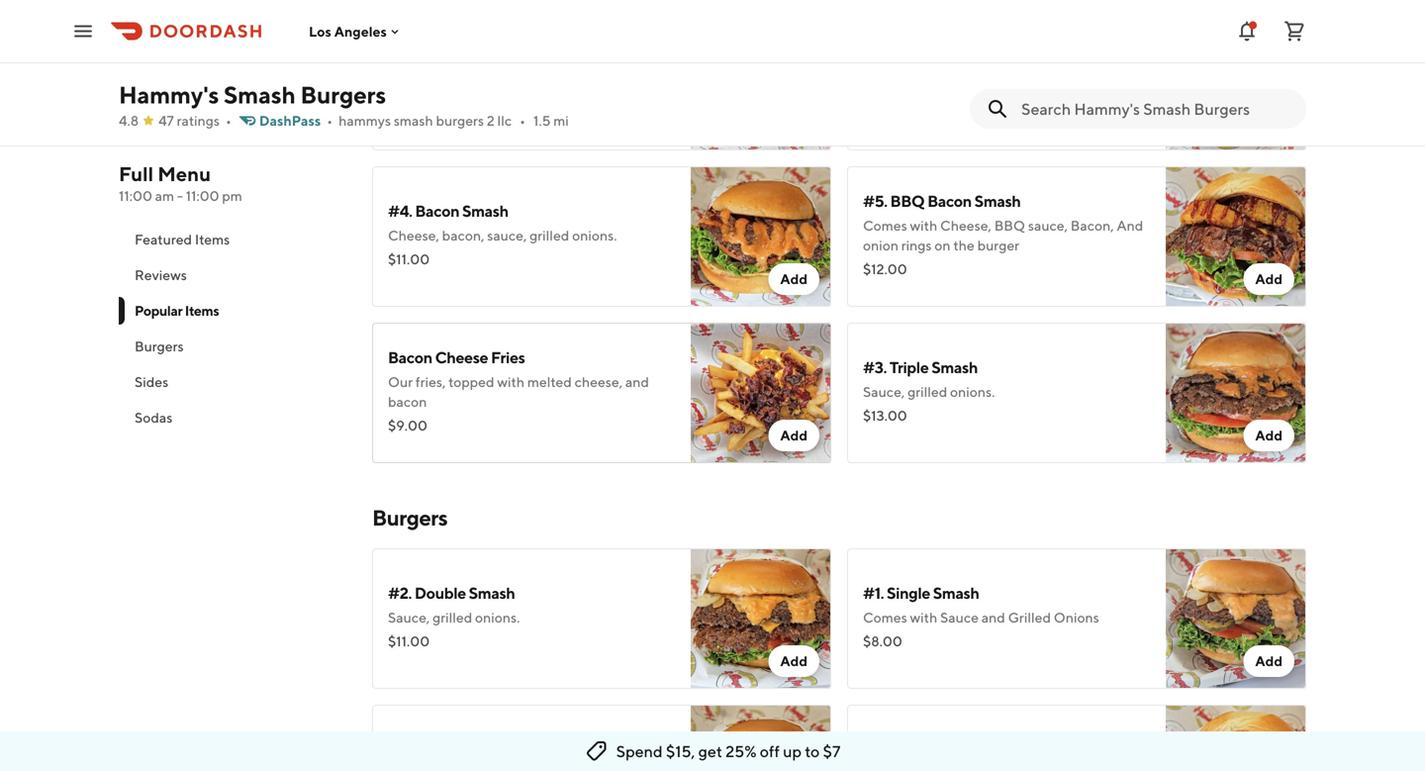 Task type: vqa. For each thing, say whether or not it's contained in the screenshot.
the topmost "Burgers"
yes



Task type: locate. For each thing, give the bounding box(es) containing it.
1 vertical spatial #4. bacon smash image
[[691, 705, 832, 771]]

fries, for cheese
[[416, 374, 446, 390]]

sauce, down #2.
[[388, 609, 430, 626]]

$11.00 down #2.
[[388, 633, 430, 649]]

bbq for #5. bbq bacon smash
[[890, 730, 925, 749]]

$11.00 down #4.
[[388, 251, 430, 267]]

•
[[226, 112, 231, 129], [327, 112, 333, 129], [520, 112, 526, 129]]

1 horizontal spatial smash
[[577, 61, 617, 77]]

with inside the #5. bbq bacon smash comes with cheese, bbq sauce, bacon, and onion rings on the burger $12.00
[[910, 217, 938, 234]]

add button for #5. bbq bacon smash
[[1244, 263, 1295, 295]]

1 vertical spatial melted
[[527, 374, 572, 390]]

add button for #1. single smash
[[1244, 645, 1295, 677]]

1 horizontal spatial and
[[626, 374, 649, 390]]

fries
[[445, 35, 479, 54], [491, 348, 525, 367]]

items
[[195, 231, 230, 247], [185, 302, 219, 319]]

1 vertical spatial items
[[185, 302, 219, 319]]

1 #5. bbq bacon smash image from the top
[[1166, 166, 1307, 307]]

$7
[[823, 742, 841, 761]]

a
[[567, 61, 574, 77]]

1 vertical spatial fries
[[491, 348, 525, 367]]

patty,
[[619, 61, 655, 77]]

• left the hammys
[[327, 112, 333, 129]]

0 horizontal spatial •
[[226, 112, 231, 129]]

0 horizontal spatial sauce,
[[487, 227, 527, 244]]

fries right cheese
[[491, 348, 525, 367]]

2 #5. bbq bacon smash image from the top
[[1166, 705, 1307, 771]]

cheese, inside the #5. bbq bacon smash comes with cheese, bbq sauce, bacon, and onion rings on the burger $12.00
[[940, 217, 992, 234]]

our
[[388, 61, 413, 77], [388, 374, 413, 390]]

0 vertical spatial fries
[[445, 35, 479, 54]]

add button for #2. double smash
[[769, 645, 820, 677]]

sauce, inside #3. triple smash sauce, grilled onions. $13.00
[[863, 384, 905, 400]]

hammy fries image
[[691, 10, 832, 150]]

smash inside hammy fries our crispy fries, topped with a smash patty, melted cheese, grilled onions, and special sauce
[[577, 61, 617, 77]]

0 vertical spatial $11.00
[[388, 251, 430, 267]]

burgers
[[300, 81, 386, 109], [135, 338, 184, 354], [372, 505, 448, 531]]

0 horizontal spatial sauce,
[[388, 609, 430, 626]]

our up bacon
[[388, 374, 413, 390]]

onions. inside #3. triple smash sauce, grilled onions. $13.00
[[950, 384, 995, 400]]

grilled down triple
[[908, 384, 948, 400]]

1 horizontal spatial onions.
[[572, 227, 617, 244]]

reviews
[[135, 267, 187, 283]]

sauce, inside #4. bacon smash cheese, bacon, sauce, grilled onions. $11.00
[[487, 227, 527, 244]]

1 horizontal spatial 11:00
[[186, 188, 219, 204]]

11:00 right -
[[186, 188, 219, 204]]

smash inside #4. bacon smash cheese, bacon, sauce, grilled onions. $11.00
[[462, 201, 509, 220]]

2 vertical spatial onions.
[[475, 609, 520, 626]]

double
[[415, 584, 466, 602]]

0 vertical spatial cheese,
[[435, 81, 483, 97]]

topped up onions,
[[488, 61, 534, 77]]

1 horizontal spatial fries
[[491, 348, 525, 367]]

2 horizontal spatial and
[[982, 609, 1006, 626]]

#5. for #5. bbq bacon smash comes with cheese, bbq sauce, bacon, and onion rings on the burger $12.00
[[863, 192, 888, 210]]

0 horizontal spatial cheese,
[[435, 81, 483, 97]]

items up reviews button
[[195, 231, 230, 247]]

add for bacon cheese fries
[[780, 427, 808, 443]]

#5. bbq bacon smash
[[863, 730, 1021, 749]]

#5. up onion
[[863, 192, 888, 210]]

11:00 down full
[[119, 188, 152, 204]]

47 ratings •
[[159, 112, 231, 129]]

comes up $8.00
[[863, 609, 907, 626]]

sauce, for #2.
[[388, 609, 430, 626]]

off
[[760, 742, 780, 761]]

2 vertical spatial bbq
[[890, 730, 925, 749]]

• right ratings
[[226, 112, 231, 129]]

#1.
[[863, 584, 884, 602]]

2 horizontal spatial •
[[520, 112, 526, 129]]

cheese
[[435, 348, 488, 367]]

1 vertical spatial onions.
[[950, 384, 995, 400]]

los angeles
[[309, 23, 387, 39]]

#2.
[[388, 584, 412, 602]]

bacon
[[388, 393, 427, 410]]

sauce, for #3.
[[863, 384, 905, 400]]

smash
[[957, 45, 1003, 64], [224, 81, 296, 109], [975, 192, 1021, 210], [462, 201, 509, 220], [932, 358, 978, 377], [469, 584, 515, 602], [933, 584, 980, 602], [975, 730, 1021, 749]]

2 $11.00 from the top
[[388, 633, 430, 649]]

full menu 11:00 am - 11:00 pm
[[119, 162, 242, 204]]

sauce,
[[863, 384, 905, 400], [388, 609, 430, 626]]

2 our from the top
[[388, 374, 413, 390]]

1 #5. from the top
[[863, 192, 888, 210]]

burgers up #2.
[[372, 505, 448, 531]]

comes
[[863, 217, 907, 234], [863, 609, 907, 626]]

bbq
[[890, 192, 925, 210], [995, 217, 1026, 234], [890, 730, 925, 749]]

1 vertical spatial fries,
[[416, 374, 446, 390]]

0 vertical spatial #5.
[[863, 192, 888, 210]]

fries, right crispy
[[455, 61, 486, 77]]

add for #1. single smash
[[1256, 653, 1283, 669]]

bacon cheese fries image
[[691, 323, 832, 463]]

cheese, inside hammy fries our crispy fries, topped with a smash patty, melted cheese, grilled onions, and special sauce
[[435, 81, 483, 97]]

2 vertical spatial burgers
[[372, 505, 448, 531]]

topped inside hammy fries our crispy fries, topped with a smash patty, melted cheese, grilled onions, and special sauce
[[488, 61, 534, 77]]

comes inside '#1. single smash comes with sauce and grilled onions $8.00'
[[863, 609, 907, 626]]

mi
[[554, 112, 569, 129]]

1 vertical spatial smash
[[394, 112, 433, 129]]

2 #5. from the top
[[863, 730, 888, 749]]

topped
[[488, 61, 534, 77], [449, 374, 494, 390]]

fries, inside bacon cheese fries our fries, topped with melted cheese, and bacon $9.00
[[416, 374, 446, 390]]

0 vertical spatial topped
[[488, 61, 534, 77]]

popular items
[[135, 302, 219, 319]]

and inside hammy fries our crispy fries, topped with a smash patty, melted cheese, grilled onions, and special sauce
[[576, 81, 600, 97]]

1 vertical spatial $11.00
[[388, 633, 430, 649]]

burgers up the hammys
[[300, 81, 386, 109]]

0 vertical spatial our
[[388, 61, 413, 77]]

our inside hammy fries our crispy fries, topped with a smash patty, melted cheese, grilled onions, and special sauce
[[388, 61, 413, 77]]

sauce, left bacon,
[[1028, 217, 1068, 234]]

bacon,
[[1071, 217, 1114, 234]]

0 horizontal spatial cheese,
[[388, 227, 439, 244]]

hammys smash burgers 2 llc • 1.5 mi
[[339, 112, 569, 129]]

1 vertical spatial sauce,
[[388, 609, 430, 626]]

topped for cheese
[[449, 374, 494, 390]]

featured
[[135, 231, 192, 247]]

crispy
[[416, 61, 453, 77]]

los
[[309, 23, 332, 39]]

1 $11.00 from the top
[[388, 251, 430, 267]]

grilled
[[486, 81, 526, 97], [530, 227, 570, 244], [908, 384, 948, 400], [433, 609, 472, 626]]

sauce,
[[1028, 217, 1068, 234], [487, 227, 527, 244]]

hammy's smash burgers
[[119, 81, 386, 109]]

smash inside the #2. double smash sauce, grilled onions. $11.00
[[469, 584, 515, 602]]

cheese, down #4.
[[388, 227, 439, 244]]

smash left burgers
[[394, 112, 433, 129]]

1 our from the top
[[388, 61, 413, 77]]

2 horizontal spatial onions.
[[950, 384, 995, 400]]

reviews button
[[119, 257, 348, 293]]

0 horizontal spatial 11:00
[[119, 188, 152, 204]]

items inside button
[[195, 231, 230, 247]]

#4. bacon smash cheese, bacon, sauce, grilled onions. $11.00
[[388, 201, 617, 267]]

#5. bbq bacon smash comes with cheese, bbq sauce, bacon, and onion rings on the burger $12.00
[[863, 192, 1144, 277]]

#6. jalapeño smash
[[863, 45, 1003, 64]]

bbq right $7
[[890, 730, 925, 749]]

fries, inside hammy fries our crispy fries, topped with a smash patty, melted cheese, grilled onions, and special sauce
[[455, 61, 486, 77]]

11:00
[[119, 188, 152, 204], [186, 188, 219, 204]]

0 vertical spatial and
[[576, 81, 600, 97]]

sodas button
[[119, 400, 348, 436]]

1 vertical spatial and
[[626, 374, 649, 390]]

1 horizontal spatial •
[[327, 112, 333, 129]]

grilled
[[1008, 609, 1051, 626]]

sauce, inside the #2. double smash sauce, grilled onions. $11.00
[[388, 609, 430, 626]]

2 vertical spatial and
[[982, 609, 1006, 626]]

add button
[[1244, 107, 1295, 139], [769, 263, 820, 295], [1244, 263, 1295, 295], [769, 420, 820, 451], [1244, 420, 1295, 451], [769, 645, 820, 677], [1244, 645, 1295, 677]]

fries,
[[455, 61, 486, 77], [416, 374, 446, 390]]

1 #4. bacon smash image from the top
[[691, 166, 832, 307]]

bbq up burger
[[995, 217, 1026, 234]]

1 vertical spatial topped
[[449, 374, 494, 390]]

spend
[[616, 742, 663, 761]]

0 vertical spatial #5. bbq bacon smash image
[[1166, 166, 1307, 307]]

onions. inside the #2. double smash sauce, grilled onions. $11.00
[[475, 609, 520, 626]]

#5. bbq bacon smash image
[[1166, 166, 1307, 307], [1166, 705, 1307, 771]]

2 comes from the top
[[863, 609, 907, 626]]

1 vertical spatial #5. bbq bacon smash image
[[1166, 705, 1307, 771]]

#3.
[[863, 358, 887, 377]]

and
[[576, 81, 600, 97], [626, 374, 649, 390], [982, 609, 1006, 626]]

0 vertical spatial bbq
[[890, 192, 925, 210]]

bacon,
[[442, 227, 485, 244]]

sauce
[[388, 100, 424, 117]]

0 vertical spatial onions.
[[572, 227, 617, 244]]

0 vertical spatial #4. bacon smash image
[[691, 166, 832, 307]]

1 vertical spatial #5.
[[863, 730, 888, 749]]

onion
[[863, 237, 899, 253]]

and inside '#1. single smash comes with sauce and grilled onions $8.00'
[[982, 609, 1006, 626]]

bbq up rings
[[890, 192, 925, 210]]

and
[[1117, 217, 1144, 234]]

fries up crispy
[[445, 35, 479, 54]]

topped down cheese
[[449, 374, 494, 390]]

fries, for fries
[[455, 61, 486, 77]]

1 vertical spatial burgers
[[135, 338, 184, 354]]

comes up onion
[[863, 217, 907, 234]]

topped for fries
[[488, 61, 534, 77]]

1 vertical spatial bbq
[[995, 217, 1026, 234]]

1 • from the left
[[226, 112, 231, 129]]

the
[[954, 237, 975, 253]]

items for popular items
[[185, 302, 219, 319]]

1 horizontal spatial fries,
[[455, 61, 486, 77]]

#4. bacon smash image
[[691, 166, 832, 307], [691, 705, 832, 771]]

our down hammy
[[388, 61, 413, 77]]

Item Search search field
[[1022, 98, 1291, 120]]

cheese, up the on the top
[[940, 217, 992, 234]]

#5.
[[863, 192, 888, 210], [863, 730, 888, 749]]

sauce, up the '$13.00'
[[863, 384, 905, 400]]

dashpass •
[[259, 112, 333, 129]]

add
[[1256, 114, 1283, 131], [780, 271, 808, 287], [1256, 271, 1283, 287], [780, 427, 808, 443], [1256, 427, 1283, 443], [780, 653, 808, 669], [1256, 653, 1283, 669]]

#6. jalapeño smash image
[[1166, 10, 1307, 150]]

bacon
[[928, 192, 972, 210], [415, 201, 459, 220], [388, 348, 432, 367], [928, 730, 972, 749]]

cheese,
[[940, 217, 992, 234], [388, 227, 439, 244]]

hammy's
[[119, 81, 219, 109]]

1 vertical spatial cheese,
[[575, 374, 623, 390]]

1 vertical spatial comes
[[863, 609, 907, 626]]

single
[[887, 584, 930, 602]]

0 horizontal spatial onions.
[[475, 609, 520, 626]]

0 vertical spatial melted
[[388, 81, 433, 97]]

smash
[[577, 61, 617, 77], [394, 112, 433, 129]]

0 vertical spatial items
[[195, 231, 230, 247]]

grilled inside the #2. double smash sauce, grilled onions. $11.00
[[433, 609, 472, 626]]

comes inside the #5. bbq bacon smash comes with cheese, bbq sauce, bacon, and onion rings on the burger $12.00
[[863, 217, 907, 234]]

popular
[[135, 302, 182, 319]]

#5. right $7
[[863, 730, 888, 749]]

am
[[155, 188, 174, 204]]

with inside '#1. single smash comes with sauce and grilled onions $8.00'
[[910, 609, 938, 626]]

topped inside bacon cheese fries our fries, topped with melted cheese, and bacon $9.00
[[449, 374, 494, 390]]

0 horizontal spatial fries
[[445, 35, 479, 54]]

grilled right bacon,
[[530, 227, 570, 244]]

burgers down popular
[[135, 338, 184, 354]]

0 horizontal spatial fries,
[[416, 374, 446, 390]]

onions.
[[572, 227, 617, 244], [950, 384, 995, 400], [475, 609, 520, 626]]

grilled up llc
[[486, 81, 526, 97]]

melted
[[388, 81, 433, 97], [527, 374, 572, 390]]

1 horizontal spatial melted
[[527, 374, 572, 390]]

1 comes from the top
[[863, 217, 907, 234]]

grilled inside hammy fries our crispy fries, topped with a smash patty, melted cheese, grilled onions, and special sauce
[[486, 81, 526, 97]]

smash right a
[[577, 61, 617, 77]]

fries inside hammy fries our crispy fries, topped with a smash patty, melted cheese, grilled onions, and special sauce
[[445, 35, 479, 54]]

• right llc
[[520, 112, 526, 129]]

sauce, right bacon,
[[487, 227, 527, 244]]

fries inside bacon cheese fries our fries, topped with melted cheese, and bacon $9.00
[[491, 348, 525, 367]]

1 vertical spatial our
[[388, 374, 413, 390]]

#5. inside the #5. bbq bacon smash comes with cheese, bbq sauce, bacon, and onion rings on the burger $12.00
[[863, 192, 888, 210]]

fries, up bacon
[[416, 374, 446, 390]]

0 vertical spatial smash
[[577, 61, 617, 77]]

0 vertical spatial sauce,
[[863, 384, 905, 400]]

0 vertical spatial comes
[[863, 217, 907, 234]]

1 horizontal spatial cheese,
[[940, 217, 992, 234]]

1 horizontal spatial sauce,
[[863, 384, 905, 400]]

1 horizontal spatial cheese,
[[575, 374, 623, 390]]

0 horizontal spatial and
[[576, 81, 600, 97]]

$11.00 inside the #2. double smash sauce, grilled onions. $11.00
[[388, 633, 430, 649]]

items right popular
[[185, 302, 219, 319]]

1 horizontal spatial sauce,
[[1028, 217, 1068, 234]]

0 horizontal spatial melted
[[388, 81, 433, 97]]

grilled down double at bottom
[[433, 609, 472, 626]]

0 vertical spatial fries,
[[455, 61, 486, 77]]

notification bell image
[[1235, 19, 1259, 43]]

with
[[537, 61, 564, 77], [910, 217, 938, 234], [497, 374, 525, 390], [910, 609, 938, 626]]



Task type: describe. For each thing, give the bounding box(es) containing it.
onions
[[1054, 609, 1100, 626]]

#4.
[[388, 201, 412, 220]]

$8.00
[[863, 633, 903, 649]]

2 11:00 from the left
[[186, 188, 219, 204]]

sides button
[[119, 364, 348, 400]]

ratings
[[177, 112, 220, 129]]

3 • from the left
[[520, 112, 526, 129]]

los angeles button
[[309, 23, 403, 39]]

special
[[603, 81, 647, 97]]

$13.00
[[863, 407, 907, 424]]

47
[[159, 112, 174, 129]]

llc
[[497, 112, 512, 129]]

featured items button
[[119, 222, 348, 257]]

-
[[177, 188, 183, 204]]

0 vertical spatial burgers
[[300, 81, 386, 109]]

bacon inside bacon cheese fries our fries, topped with melted cheese, and bacon $9.00
[[388, 348, 432, 367]]

onions. for #3. triple smash
[[950, 384, 995, 400]]

and inside bacon cheese fries our fries, topped with melted cheese, and bacon $9.00
[[626, 374, 649, 390]]

#2. double smash image
[[691, 548, 832, 689]]

melted inside bacon cheese fries our fries, topped with melted cheese, and bacon $9.00
[[527, 374, 572, 390]]

#1. single smash image
[[1166, 548, 1307, 689]]

angeles
[[334, 23, 387, 39]]

add for #5. bbq bacon smash
[[1256, 271, 1283, 287]]

burgers inside 'button'
[[135, 338, 184, 354]]

#1. single smash comes with sauce and grilled onions $8.00
[[863, 584, 1100, 649]]

#5. for #5. bbq bacon smash
[[863, 730, 888, 749]]

rings
[[902, 237, 932, 253]]

$9.00
[[388, 417, 428, 434]]

dashpass
[[259, 112, 321, 129]]

sodas
[[135, 409, 173, 426]]

#6.
[[863, 45, 888, 64]]

smash inside #3. triple smash sauce, grilled onions. $13.00
[[932, 358, 978, 377]]

add button for #3. triple smash
[[1244, 420, 1295, 451]]

our inside bacon cheese fries our fries, topped with melted cheese, and bacon $9.00
[[388, 374, 413, 390]]

cheese, inside bacon cheese fries our fries, topped with melted cheese, and bacon $9.00
[[575, 374, 623, 390]]

burgers button
[[119, 329, 348, 364]]

add for #4. bacon smash
[[780, 271, 808, 287]]

open menu image
[[71, 19, 95, 43]]

1.5
[[534, 112, 551, 129]]

1 11:00 from the left
[[119, 188, 152, 204]]

onions,
[[529, 81, 574, 97]]

bbq for #5. bbq bacon smash comes with cheese, bbq sauce, bacon, and onion rings on the burger $12.00
[[890, 192, 925, 210]]

featured items
[[135, 231, 230, 247]]

onions. inside #4. bacon smash cheese, bacon, sauce, grilled onions. $11.00
[[572, 227, 617, 244]]

smash inside '#1. single smash comes with sauce and grilled onions $8.00'
[[933, 584, 980, 602]]

0 horizontal spatial smash
[[394, 112, 433, 129]]

sauce, inside the #5. bbq bacon smash comes with cheese, bbq sauce, bacon, and onion rings on the burger $12.00
[[1028, 217, 1068, 234]]

grilled inside #3. triple smash sauce, grilled onions. $13.00
[[908, 384, 948, 400]]

hammy
[[388, 35, 443, 54]]

4.8
[[119, 112, 139, 129]]

#3. triple smash image
[[1166, 323, 1307, 463]]

0 items, open order cart image
[[1283, 19, 1307, 43]]

full
[[119, 162, 154, 186]]

up
[[783, 742, 802, 761]]

get
[[698, 742, 723, 761]]

items for featured items
[[195, 231, 230, 247]]

with inside hammy fries our crispy fries, topped with a smash patty, melted cheese, grilled onions, and special sauce
[[537, 61, 564, 77]]

$15,
[[666, 742, 695, 761]]

$11.00 inside #4. bacon smash cheese, bacon, sauce, grilled onions. $11.00
[[388, 251, 430, 267]]

bacon cheese fries our fries, topped with melted cheese, and bacon $9.00
[[388, 348, 649, 434]]

#2. double smash sauce, grilled onions. $11.00
[[388, 584, 520, 649]]

25%
[[726, 742, 757, 761]]

hammy fries our crispy fries, topped with a smash patty, melted cheese, grilled onions, and special sauce
[[388, 35, 655, 117]]

triple
[[890, 358, 929, 377]]

sauce
[[940, 609, 979, 626]]

hammys
[[339, 112, 391, 129]]

sides
[[135, 374, 169, 390]]

bacon inside the #5. bbq bacon smash comes with cheese, bbq sauce, bacon, and onion rings on the burger $12.00
[[928, 192, 972, 210]]

$12.00
[[863, 261, 907, 277]]

menu
[[158, 162, 211, 186]]

bacon inside #4. bacon smash cheese, bacon, sauce, grilled onions. $11.00
[[415, 201, 459, 220]]

onions. for #2. double smash
[[475, 609, 520, 626]]

melted inside hammy fries our crispy fries, topped with a smash patty, melted cheese, grilled onions, and special sauce
[[388, 81, 433, 97]]

pm
[[222, 188, 242, 204]]

on
[[935, 237, 951, 253]]

grilled inside #4. bacon smash cheese, bacon, sauce, grilled onions. $11.00
[[530, 227, 570, 244]]

jalapeño
[[890, 45, 954, 64]]

with inside bacon cheese fries our fries, topped with melted cheese, and bacon $9.00
[[497, 374, 525, 390]]

spend $15, get 25% off up to $7
[[616, 742, 841, 761]]

burgers
[[436, 112, 484, 129]]

2
[[487, 112, 495, 129]]

cheese, inside #4. bacon smash cheese, bacon, sauce, grilled onions. $11.00
[[388, 227, 439, 244]]

add button for #4. bacon smash
[[769, 263, 820, 295]]

smash inside the #5. bbq bacon smash comes with cheese, bbq sauce, bacon, and onion rings on the burger $12.00
[[975, 192, 1021, 210]]

2 #4. bacon smash image from the top
[[691, 705, 832, 771]]

add for #2. double smash
[[780, 653, 808, 669]]

to
[[805, 742, 820, 761]]

#3. triple smash sauce, grilled onions. $13.00
[[863, 358, 995, 424]]

add for #3. triple smash
[[1256, 427, 1283, 443]]

$10.00
[[388, 104, 434, 121]]

burger
[[978, 237, 1020, 253]]

add button for bacon cheese fries
[[769, 420, 820, 451]]

2 • from the left
[[327, 112, 333, 129]]



